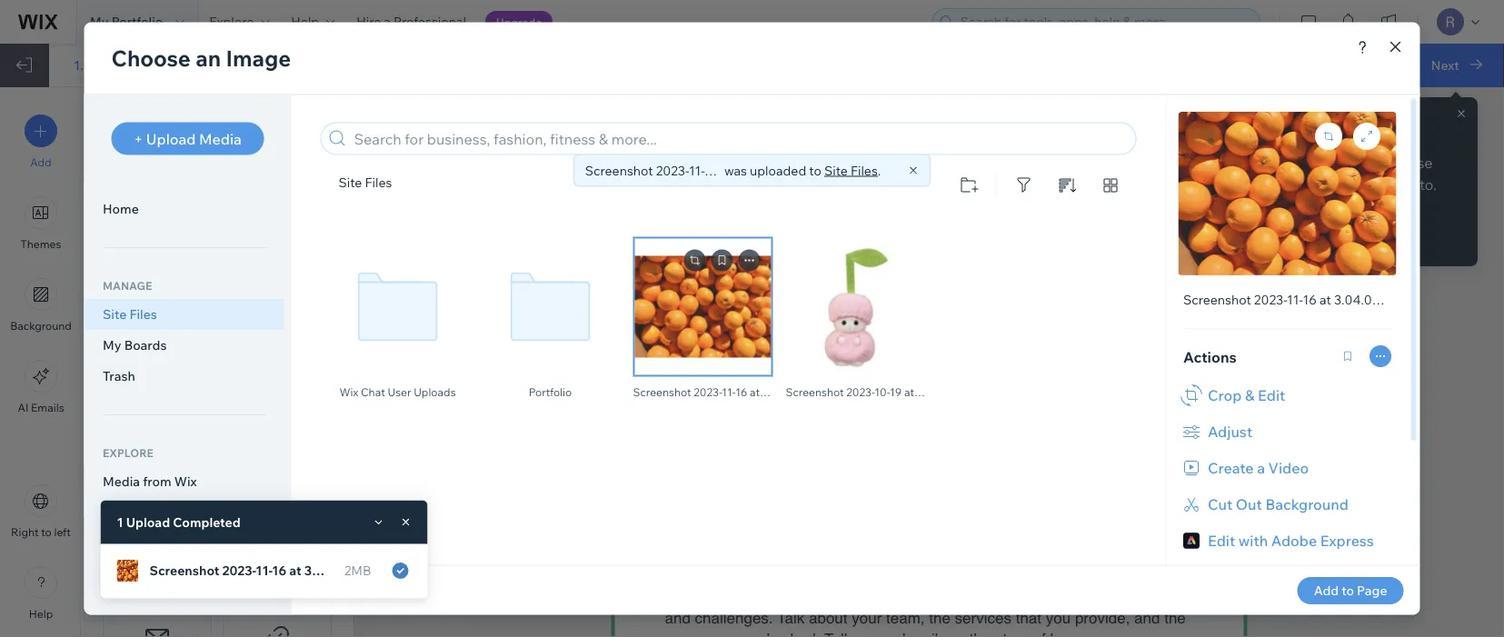 Task type: vqa. For each thing, say whether or not it's contained in the screenshot.
HELP to the bottom
yes



Task type: describe. For each thing, give the bounding box(es) containing it.
how
[[1050, 630, 1079, 637]]

when
[[1107, 154, 1147, 172]]

newsletter
[[704, 201, 766, 217]]

hire a professional
[[357, 14, 466, 30]]

background
[[10, 319, 72, 333]]

next
[[1432, 57, 1460, 73]]

to.
[[1420, 175, 1437, 194]]

provide,
[[1075, 609, 1130, 627]]

2 vertical spatial you
[[1083, 630, 1108, 637]]

themes
[[21, 237, 61, 251]]

columns
[[255, 447, 300, 461]]

ai
[[18, 401, 29, 415]]

about left our at the right
[[728, 113, 787, 140]]

image
[[261, 224, 293, 237]]

1 horizontal spatial help
[[291, 14, 319, 30]]

story
[[995, 630, 1029, 637]]

and right the news
[[896, 113, 936, 140]]

long
[[862, 566, 891, 584]]

1 horizontal spatial help button
[[280, 0, 346, 44]]

brand
[[1002, 566, 1041, 584]]

Search for tools, apps, help & more... field
[[955, 9, 1255, 35]]

themes button
[[21, 196, 61, 251]]

the down 'services'
[[970, 630, 991, 637]]

hire a professional link
[[346, 0, 477, 44]]

1. create link
[[74, 57, 126, 73]]

you
[[665, 588, 691, 605]]

read
[[864, 222, 892, 238]]

done
[[1195, 154, 1230, 172]]

read about our news and latest updates.
[[665, 113, 1096, 140]]

latest
[[942, 113, 999, 140]]

encourage
[[692, 222, 756, 238]]

you've
[[741, 630, 786, 637]]

choose
[[1384, 154, 1433, 172]]

team,
[[886, 609, 925, 627]]

background button
[[10, 278, 72, 333]]

space
[[782, 588, 823, 605]]

had.
[[790, 630, 820, 637]]

right
[[11, 525, 39, 539]]

newsletter
[[665, 37, 988, 103]]

2.
[[174, 57, 184, 73]]

right to left
[[11, 525, 71, 539]]

1.
[[74, 57, 83, 73]]

this for brand
[[754, 588, 778, 605]]

go
[[828, 588, 845, 605]]

about down brand
[[1004, 588, 1042, 605]]

preview and test
[[1288, 57, 1389, 73]]

logo
[[144, 559, 170, 573]]

professional
[[394, 14, 466, 30]]

updates.
[[1005, 113, 1096, 140]]

1 vertical spatial a
[[714, 566, 723, 584]]

0 vertical spatial audience
[[986, 201, 1041, 217]]

news
[[835, 113, 890, 140]]

0 horizontal spatial a
[[384, 14, 391, 30]]

upgrade
[[496, 15, 542, 29]]

and inside every newsletter starts with an introduction. tell your audience what this email's about and encourage your audience to read on.
[[665, 222, 688, 238]]

you inside add recipients and publish when you're done designing hit 'next' to choose the recipients you want to send this campaign to.
[[1204, 175, 1228, 194]]

add button
[[25, 115, 57, 169]]

divider
[[259, 335, 296, 349]]

0 horizontal spatial help button
[[25, 566, 57, 621]]

this
[[665, 566, 694, 584]]

the down more
[[929, 609, 951, 627]]

goals
[[1146, 588, 1183, 605]]

preview
[[1288, 57, 1335, 73]]

and right brand
[[1046, 566, 1071, 584]]

more
[[923, 588, 958, 605]]

ai emails
[[18, 401, 64, 415]]

this inside every newsletter starts with an introduction. tell your audience what this email's about and encourage your audience to read on.
[[1078, 201, 1099, 217]]

1 vertical spatial you
[[1046, 609, 1071, 627]]

portfolio
[[111, 14, 163, 30]]

use
[[725, 588, 749, 605]]

business
[[1081, 588, 1142, 605]]

this is a great place to write long text about your brand and your services. you can use this space go into a little more detail about your business goals and challenges. talk about your team, the services that you provide, and the successes you've had. tell your subscribers the story of how you came
[[665, 566, 1190, 637]]

1 vertical spatial audience
[[790, 222, 845, 238]]

'next'
[[1325, 154, 1363, 172]]

into
[[849, 588, 874, 605]]

tell inside the this is a great place to write long text about your brand and your services. you can use this space go into a little more detail about your business goals and challenges. talk about your team, the services that you provide, and the successes you've had. tell your subscribers the story of how you came
[[825, 630, 848, 637]]

hire
[[357, 14, 381, 30]]

add recipients and publish when you're done designing hit 'next' to choose the recipients you want to send this campaign to.
[[1107, 126, 1437, 194]]

our
[[794, 113, 828, 140]]

recipients
[[215, 57, 278, 73]]

html
[[142, 447, 173, 461]]



Task type: locate. For each thing, give the bounding box(es) containing it.
add for add
[[30, 155, 51, 169]]

add inside button
[[30, 155, 51, 169]]

detail
[[963, 588, 999, 605]]

add right 2. at the left top of page
[[187, 57, 212, 73]]

you're
[[1151, 154, 1192, 172]]

my
[[90, 14, 109, 30]]

want
[[1232, 175, 1265, 194]]

to up campaign
[[1367, 154, 1381, 172]]

2 horizontal spatial you
[[1204, 175, 1228, 194]]

right to left button
[[11, 485, 71, 539]]

tell right introduction.
[[932, 201, 952, 217]]

help down right to left
[[29, 607, 53, 621]]

the down the goals
[[1165, 609, 1186, 627]]

help left hire
[[291, 14, 319, 30]]

1 horizontal spatial you
[[1083, 630, 1108, 637]]

starts
[[770, 201, 803, 217]]

of
[[1033, 630, 1046, 637]]

add inside add recipients and publish when you're done designing hit 'next' to choose the recipients you want to send this campaign to.
[[1107, 126, 1136, 145]]

the down when
[[1107, 175, 1130, 194]]

about down go
[[809, 609, 848, 627]]

1 horizontal spatial a
[[714, 566, 723, 584]]

0 horizontal spatial help
[[29, 607, 53, 621]]

to inside the this is a great place to write long text about your brand and your services. you can use this space go into a little more detail about your business goals and challenges. talk about your team, the services that you provide, and the successes you've had. tell your subscribers the story of how you came
[[808, 566, 820, 584]]

with
[[807, 201, 831, 217]]

next button
[[1409, 44, 1505, 87]]

and inside add recipients and publish when you're done designing hit 'next' to choose the recipients you want to send this campaign to.
[[1213, 126, 1239, 145]]

about inside every newsletter starts with an introduction. tell your audience what this email's about and encourage your audience to read on.
[[1149, 201, 1183, 217]]

1. create
[[74, 57, 126, 73]]

test
[[1364, 57, 1389, 73]]

challenges.
[[695, 609, 773, 627]]

emails
[[31, 401, 64, 415]]

0 vertical spatial recipients
[[1140, 126, 1209, 145]]

add up when
[[1107, 126, 1136, 145]]

create
[[86, 57, 126, 73]]

audience down with
[[790, 222, 845, 238]]

email's
[[1103, 201, 1145, 217]]

publish
[[1242, 126, 1294, 145]]

talk
[[777, 609, 805, 627]]

and
[[1338, 57, 1361, 73], [896, 113, 936, 140], [1213, 126, 1239, 145], [665, 222, 688, 238], [1046, 566, 1071, 584], [665, 609, 691, 627], [1135, 609, 1160, 627]]

2 horizontal spatial this
[[1322, 175, 1346, 194]]

ai emails button
[[18, 360, 64, 415]]

text
[[895, 566, 920, 584]]

0 horizontal spatial tell
[[825, 630, 848, 637]]

services
[[955, 609, 1012, 627]]

designing
[[1233, 154, 1301, 172]]

is
[[698, 566, 710, 584]]

0 vertical spatial this
[[1322, 175, 1346, 194]]

services.
[[1110, 566, 1171, 584]]

0 horizontal spatial you
[[1046, 609, 1071, 627]]

recipients up you're
[[1140, 126, 1209, 145]]

this
[[1322, 175, 1346, 194], [1078, 201, 1099, 217], [754, 588, 778, 605]]

and down you
[[665, 609, 691, 627]]

0 vertical spatial help
[[291, 14, 319, 30]]

hit
[[1304, 154, 1322, 172]]

tell
[[932, 201, 952, 217], [825, 630, 848, 637]]

you
[[1204, 175, 1228, 194], [1046, 609, 1071, 627], [1083, 630, 1108, 637]]

you down done
[[1204, 175, 1228, 194]]

the
[[1107, 175, 1130, 194], [929, 609, 951, 627], [1165, 609, 1186, 627], [970, 630, 991, 637]]

every
[[665, 201, 700, 217]]

and left the test
[[1338, 57, 1361, 73]]

on.
[[895, 222, 914, 238]]

upgrade button
[[485, 11, 553, 33]]

this inside the this is a great place to write long text about your brand and your services. you can use this space go into a little more detail about your business goals and challenges. talk about your team, the services that you provide, and the successes you've had. tell your subscribers the story of how you came
[[754, 588, 778, 605]]

this down 'next'
[[1322, 175, 1346, 194]]

2 horizontal spatial a
[[878, 588, 887, 605]]

can
[[695, 588, 720, 605]]

to up space
[[808, 566, 820, 584]]

introduction.
[[854, 201, 928, 217]]

a right is
[[714, 566, 723, 584]]

to
[[1367, 154, 1381, 172], [1268, 175, 1282, 194], [849, 222, 861, 238], [41, 525, 52, 539], [808, 566, 820, 584]]

a
[[384, 14, 391, 30], [714, 566, 723, 584], [878, 588, 887, 605]]

this inside add recipients and publish when you're done designing hit 'next' to choose the recipients you want to send this campaign to.
[[1322, 175, 1346, 194]]

add
[[187, 57, 212, 73], [103, 111, 132, 129], [1107, 126, 1136, 145], [30, 155, 51, 169]]

little
[[891, 588, 919, 605]]

add for add elements
[[103, 111, 132, 129]]

help button left hire
[[280, 0, 346, 44]]

recipients
[[1140, 126, 1209, 145], [1133, 175, 1200, 194]]

audience left what
[[986, 201, 1041, 217]]

about
[[728, 113, 787, 140], [1149, 201, 1183, 217], [924, 566, 963, 584], [1004, 588, 1042, 605], [809, 609, 848, 627]]

subscribers
[[886, 630, 965, 637]]

0 horizontal spatial audience
[[790, 222, 845, 238]]

the inside add recipients and publish when you're done designing hit 'next' to choose the recipients you want to send this campaign to.
[[1107, 175, 1130, 194]]

1 vertical spatial recipients
[[1133, 175, 1200, 194]]

to down 'designing'
[[1268, 175, 1282, 194]]

1 horizontal spatial audience
[[986, 201, 1041, 217]]

every newsletter starts with an introduction. tell your audience what this email's about and encourage your audience to read on.
[[665, 201, 1187, 238]]

great
[[727, 566, 762, 584]]

1 vertical spatial help
[[29, 607, 53, 621]]

1 horizontal spatial this
[[1078, 201, 1099, 217]]

help
[[291, 14, 319, 30], [29, 607, 53, 621]]

to inside button
[[41, 525, 52, 539]]

campaign
[[1350, 175, 1417, 194]]

your
[[956, 201, 982, 217], [760, 222, 786, 238], [967, 566, 997, 584], [1076, 566, 1106, 584], [1047, 588, 1077, 605], [852, 609, 882, 627], [852, 630, 882, 637]]

add for add recipients and publish when you're done designing hit 'next' to choose the recipients you want to send this campaign to.
[[1107, 126, 1136, 145]]

and down every
[[665, 222, 688, 238]]

add left elements
[[103, 111, 132, 129]]

you up how
[[1046, 609, 1071, 627]]

that
[[1016, 609, 1042, 627]]

button
[[140, 335, 175, 349]]

elements
[[135, 111, 199, 129]]

you down the provide, at the right of the page
[[1083, 630, 1108, 637]]

send
[[1285, 175, 1318, 194]]

to inside every newsletter starts with an introduction. tell your audience what this email's about and encourage your audience to read on.
[[849, 222, 861, 238]]

this down place
[[754, 588, 778, 605]]

read
[[665, 113, 721, 140]]

0 horizontal spatial this
[[754, 588, 778, 605]]

video
[[262, 559, 292, 573]]

about right the email's
[[1149, 201, 1183, 217]]

tell inside every newsletter starts with an introduction. tell your audience what this email's about and encourage your audience to read on.
[[932, 201, 952, 217]]

this for choose
[[1322, 175, 1346, 194]]

recipients down you're
[[1133, 175, 1200, 194]]

to left read
[[849, 222, 861, 238]]

and down the goals
[[1135, 609, 1160, 627]]

this right what
[[1078, 201, 1099, 217]]

a right into
[[878, 588, 887, 605]]

explore
[[209, 14, 254, 30]]

tell right had.
[[825, 630, 848, 637]]

1 vertical spatial tell
[[825, 630, 848, 637]]

0 vertical spatial a
[[384, 14, 391, 30]]

0 vertical spatial you
[[1204, 175, 1228, 194]]

about up more
[[924, 566, 963, 584]]

1 vertical spatial help button
[[25, 566, 57, 621]]

and up done
[[1213, 126, 1239, 145]]

2 vertical spatial a
[[878, 588, 887, 605]]

a right hire
[[384, 14, 391, 30]]

what
[[1045, 201, 1074, 217]]

0 vertical spatial help button
[[280, 0, 346, 44]]

1 horizontal spatial tell
[[932, 201, 952, 217]]

1 vertical spatial this
[[1078, 201, 1099, 217]]

to left left
[[41, 525, 52, 539]]

an
[[835, 201, 850, 217]]

2 vertical spatial this
[[754, 588, 778, 605]]

help button down right to left
[[25, 566, 57, 621]]

add up themes button
[[30, 155, 51, 169]]

left
[[54, 525, 71, 539]]

my portfolio
[[90, 14, 163, 30]]

add elements
[[103, 111, 199, 129]]

help button
[[280, 0, 346, 44], [25, 566, 57, 621]]

successes
[[665, 630, 737, 637]]

write
[[825, 566, 857, 584]]

0 vertical spatial tell
[[932, 201, 952, 217]]



